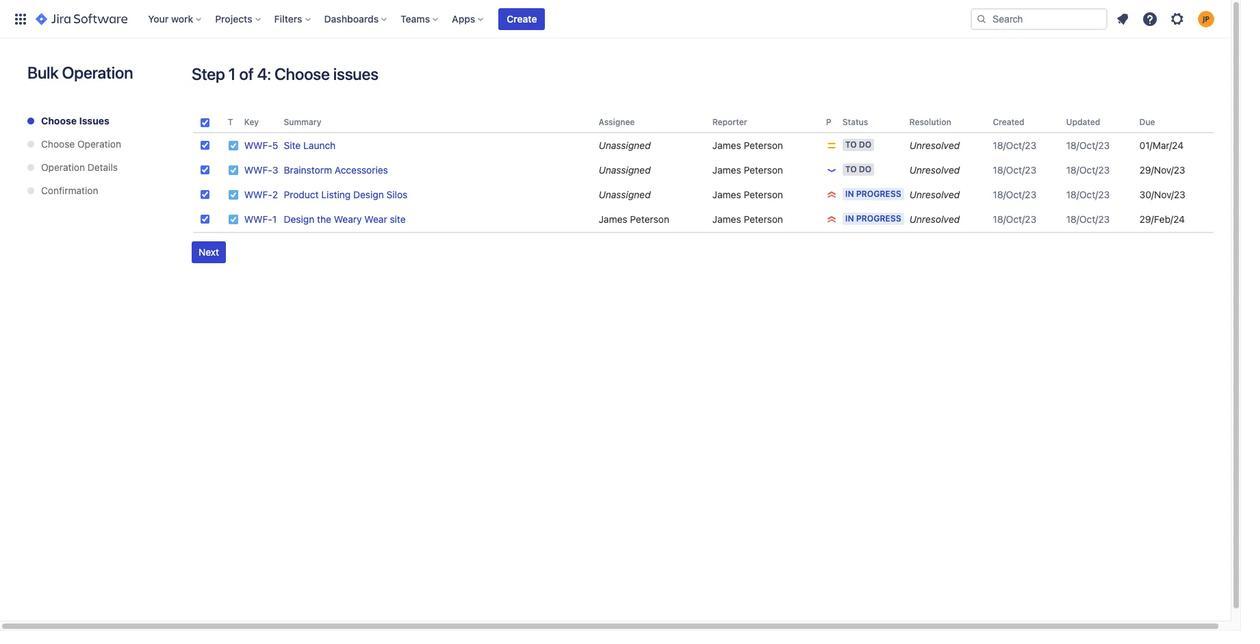 Task type: vqa. For each thing, say whether or not it's contained in the screenshot.


Task type: locate. For each thing, give the bounding box(es) containing it.
primary element
[[8, 0, 971, 38]]

your
[[148, 13, 169, 24]]

choose up choose operation
[[41, 115, 77, 127]]

help image
[[1142, 11, 1158, 27]]

2 unresolved from the top
[[909, 164, 960, 176]]

updated
[[1066, 117, 1100, 127]]

wwf-3 brainstorm accessories
[[244, 164, 388, 176]]

1 vertical spatial operation
[[77, 138, 121, 150]]

1 vertical spatial choose
[[41, 115, 77, 127]]

the
[[317, 214, 331, 225]]

your profile and settings image
[[1198, 11, 1214, 27]]

1 to do from the top
[[845, 140, 871, 150]]

wwf-2 product listing design silos
[[244, 189, 408, 201]]

2 unassigned from the top
[[599, 164, 651, 176]]

wwf-5 site launch
[[244, 140, 336, 151]]

choose
[[274, 64, 330, 84], [41, 115, 77, 127], [41, 138, 75, 150]]

to do right the low image
[[845, 164, 871, 175]]

dashboards
[[324, 13, 379, 24]]

create
[[507, 13, 537, 24]]

3 unresolved from the top
[[909, 189, 960, 201]]

None checkbox
[[201, 190, 209, 199], [201, 215, 209, 224], [201, 190, 209, 199], [201, 215, 209, 224]]

james peterson for wwf-3 brainstorm accessories
[[712, 164, 783, 176]]

0 vertical spatial progress
[[856, 189, 901, 199]]

task image down t
[[228, 140, 239, 151]]

1 progress from the top
[[856, 189, 901, 199]]

2 progress from the top
[[856, 214, 901, 224]]

james
[[712, 140, 741, 151], [712, 164, 741, 176], [712, 189, 741, 201], [599, 214, 627, 225], [712, 214, 741, 225]]

do for 29/nov/23
[[859, 164, 871, 175]]

1 do from the top
[[859, 140, 871, 150]]

0 vertical spatial in
[[845, 189, 854, 199]]

resolution
[[909, 117, 951, 127]]

task image
[[228, 140, 239, 151], [228, 165, 239, 176]]

2 in from the top
[[845, 214, 854, 224]]

0 vertical spatial to do
[[845, 140, 871, 150]]

do right the low image
[[859, 164, 871, 175]]

2 vertical spatial operation
[[41, 162, 85, 173]]

operation up issues
[[62, 63, 133, 82]]

created
[[993, 117, 1024, 127]]

task image for wwf-5 site launch
[[228, 140, 239, 151]]

2 highest image from the top
[[826, 214, 837, 225]]

do
[[859, 140, 871, 150], [859, 164, 871, 175]]

projects
[[215, 13, 252, 24]]

1
[[228, 64, 236, 84], [272, 214, 277, 225]]

1 highest image from the top
[[826, 190, 837, 201]]

james peterson for wwf-5 site launch
[[712, 140, 783, 151]]

2 task image from the top
[[228, 165, 239, 176]]

task image
[[228, 190, 239, 201], [228, 214, 239, 225]]

1 in progress from the top
[[845, 189, 901, 199]]

unassigned
[[599, 140, 651, 151], [599, 164, 651, 176], [599, 189, 651, 201]]

wwf-1
[[244, 214, 277, 225]]

james peterson link
[[712, 140, 783, 151], [712, 164, 783, 176], [712, 189, 783, 201], [599, 214, 669, 225], [712, 214, 783, 225]]

site
[[284, 140, 301, 151]]

0 vertical spatial highest image
[[826, 190, 837, 201]]

29/feb/24
[[1139, 214, 1185, 225]]

2 in progress from the top
[[845, 214, 901, 224]]

wwf- down "key"
[[244, 140, 272, 151]]

to right the low image
[[845, 164, 857, 175]]

operation
[[62, 63, 133, 82], [77, 138, 121, 150], [41, 162, 85, 173]]

do for 01/mar/24
[[859, 140, 871, 150]]

0 horizontal spatial design
[[284, 214, 314, 225]]

wwf- down wwf-2 link
[[244, 214, 272, 225]]

highest image for 30/nov/23
[[826, 190, 837, 201]]

site launch link
[[284, 140, 336, 151]]

banner
[[0, 0, 1231, 38]]

peterson for wwf-3 brainstorm accessories
[[744, 164, 783, 176]]

product
[[284, 189, 319, 201]]

your work button
[[144, 8, 207, 30]]

wwf- for wwf-3
[[244, 164, 272, 176]]

in
[[845, 189, 854, 199], [845, 214, 854, 224]]

in progress
[[845, 189, 901, 199], [845, 214, 901, 224]]

1 vertical spatial unassigned
[[599, 164, 651, 176]]

choose operation
[[41, 138, 121, 150]]

1 unresolved from the top
[[909, 140, 960, 151]]

your work
[[148, 13, 193, 24]]

1 vertical spatial to do
[[845, 164, 871, 175]]

jira software image
[[36, 11, 127, 27], [36, 11, 127, 27]]

design down product
[[284, 214, 314, 225]]

summary
[[284, 117, 321, 127]]

4:
[[257, 64, 271, 84]]

1 vertical spatial highest image
[[826, 214, 837, 225]]

status
[[843, 117, 868, 127]]

wwf-
[[244, 140, 272, 151], [244, 164, 272, 176], [244, 189, 272, 201], [244, 214, 272, 225]]

1 vertical spatial 1
[[272, 214, 277, 225]]

1 for wwf-
[[272, 214, 277, 225]]

unresolved for 30/nov/23
[[909, 189, 960, 201]]

2 wwf- from the top
[[244, 164, 272, 176]]

0 vertical spatial task image
[[228, 140, 239, 151]]

choose down choose issues on the top of the page
[[41, 138, 75, 150]]

None submit
[[192, 242, 226, 264]]

task image left wwf-2 link
[[228, 190, 239, 201]]

1 horizontal spatial design
[[353, 189, 384, 201]]

brainstorm accessories link
[[284, 164, 388, 176]]

to
[[845, 140, 857, 150], [845, 164, 857, 175]]

to do down status
[[845, 140, 871, 150]]

design down the accessories
[[353, 189, 384, 201]]

0 vertical spatial unassigned
[[599, 140, 651, 151]]

4 unresolved from the top
[[909, 214, 960, 225]]

teams
[[401, 13, 430, 24]]

to right medium image
[[845, 140, 857, 150]]

1 vertical spatial progress
[[856, 214, 901, 224]]

1 vertical spatial in progress
[[845, 214, 901, 224]]

do down status
[[859, 140, 871, 150]]

2 to from the top
[[845, 164, 857, 175]]

2 do from the top
[[859, 164, 871, 175]]

peterson
[[744, 140, 783, 151], [744, 164, 783, 176], [744, 189, 783, 201], [630, 214, 669, 225], [744, 214, 783, 225]]

wwf- up wwf-2 link
[[244, 164, 272, 176]]

wwf-1 link
[[244, 214, 277, 225]]

0 vertical spatial to
[[845, 140, 857, 150]]

wwf-2 link
[[244, 189, 278, 201]]

1 vertical spatial to
[[845, 164, 857, 175]]

2 task image from the top
[[228, 214, 239, 225]]

highest image
[[826, 190, 837, 201], [826, 214, 837, 225]]

0 vertical spatial operation
[[62, 63, 133, 82]]

1 unassigned from the top
[[599, 140, 651, 151]]

3 unassigned from the top
[[599, 189, 651, 201]]

wear
[[364, 214, 387, 225]]

1 left "of"
[[228, 64, 236, 84]]

01/mar/24
[[1139, 140, 1184, 151]]

of
[[239, 64, 254, 84]]

site
[[390, 214, 406, 225]]

Search field
[[971, 8, 1108, 30]]

2 vertical spatial unassigned
[[599, 189, 651, 201]]

task image left wwf-3 link
[[228, 165, 239, 176]]

1 vertical spatial in
[[845, 214, 854, 224]]

operation up confirmation
[[41, 162, 85, 173]]

1 vertical spatial task image
[[228, 165, 239, 176]]

unresolved
[[909, 140, 960, 151], [909, 164, 960, 176], [909, 189, 960, 201], [909, 214, 960, 225]]

0 vertical spatial 1
[[228, 64, 236, 84]]

create button
[[499, 8, 545, 30]]

james peterson
[[712, 140, 783, 151], [712, 164, 783, 176], [712, 189, 783, 201], [599, 214, 669, 225], [712, 214, 783, 225]]

None checkbox
[[201, 118, 209, 127], [201, 141, 209, 150], [201, 166, 209, 175], [201, 118, 209, 127], [201, 141, 209, 150], [201, 166, 209, 175]]

task image for wwf-2
[[228, 190, 239, 201]]

1 horizontal spatial 1
[[272, 214, 277, 225]]

1 to from the top
[[845, 140, 857, 150]]

2 to do from the top
[[845, 164, 871, 175]]

30/nov/23
[[1139, 189, 1185, 201]]

choose for choose issues
[[41, 115, 77, 127]]

task image left wwf-1
[[228, 214, 239, 225]]

0 vertical spatial do
[[859, 140, 871, 150]]

progress
[[856, 189, 901, 199], [856, 214, 901, 224]]

1 task image from the top
[[228, 190, 239, 201]]

james peterson for wwf-2 product listing design silos
[[712, 189, 783, 201]]

1 vertical spatial task image
[[228, 214, 239, 225]]

choose right 4:
[[274, 64, 330, 84]]

wwf- up the wwf-1 'link'
[[244, 189, 272, 201]]

1 wwf- from the top
[[244, 140, 272, 151]]

to do for 01/mar/24
[[845, 140, 871, 150]]

3 wwf- from the top
[[244, 189, 272, 201]]

1 in from the top
[[845, 189, 854, 199]]

0 vertical spatial in progress
[[845, 189, 901, 199]]

filters button
[[270, 8, 316, 30]]

james for wwf-5 site launch
[[712, 140, 741, 151]]

details
[[87, 162, 118, 173]]

unresolved for 29/feb/24
[[909, 214, 960, 225]]

to do
[[845, 140, 871, 150], [845, 164, 871, 175]]

design
[[353, 189, 384, 201], [284, 214, 314, 225]]

1 vertical spatial do
[[859, 164, 871, 175]]

4 wwf- from the top
[[244, 214, 272, 225]]

james peterson link for wwf-3 brainstorm accessories
[[712, 164, 783, 176]]

2 vertical spatial choose
[[41, 138, 75, 150]]

dashboards button
[[320, 8, 392, 30]]

wwf-5 link
[[244, 140, 278, 151]]

0 horizontal spatial 1
[[228, 64, 236, 84]]

18/oct/23
[[993, 140, 1036, 151], [1066, 140, 1110, 151], [993, 164, 1036, 176], [1066, 164, 1110, 176], [993, 189, 1036, 201], [1066, 189, 1110, 201], [993, 214, 1036, 225], [1066, 214, 1110, 225]]

1 down the 2
[[272, 214, 277, 225]]

task image for wwf-3 brainstorm accessories
[[228, 165, 239, 176]]

operation up details
[[77, 138, 121, 150]]

1 task image from the top
[[228, 140, 239, 151]]

choose issues
[[41, 115, 109, 127]]

0 vertical spatial task image
[[228, 190, 239, 201]]



Task type: describe. For each thing, give the bounding box(es) containing it.
apps button
[[448, 8, 489, 30]]

operation for choose operation
[[77, 138, 121, 150]]

issues
[[79, 115, 109, 127]]

in for 30/nov/23
[[845, 189, 854, 199]]

james for wwf-2 product listing design silos
[[712, 189, 741, 201]]

accessories
[[335, 164, 388, 176]]

notifications image
[[1114, 11, 1131, 27]]

to for 29/nov/23
[[845, 164, 857, 175]]

operation for bulk operation
[[62, 63, 133, 82]]

3
[[272, 164, 278, 176]]

work
[[171, 13, 193, 24]]

brainstorm
[[284, 164, 332, 176]]

listing
[[321, 189, 351, 201]]

projects button
[[211, 8, 266, 30]]

1 for step
[[228, 64, 236, 84]]

james peterson link for wwf-2 product listing design silos
[[712, 189, 783, 201]]

silos
[[386, 189, 408, 201]]

filters
[[274, 13, 302, 24]]

0 vertical spatial choose
[[274, 64, 330, 84]]

weary
[[334, 214, 362, 225]]

apps
[[452, 13, 475, 24]]

search image
[[976, 13, 987, 24]]

unassigned for wwf-3 brainstorm accessories
[[599, 164, 651, 176]]

operation details
[[41, 162, 118, 173]]

wwf- for wwf-5
[[244, 140, 272, 151]]

progress for 29/feb/24
[[856, 214, 901, 224]]

2
[[272, 189, 278, 201]]

james peterson link for wwf-5 site launch
[[712, 140, 783, 151]]

bulk
[[27, 63, 59, 82]]

choose for choose operation
[[41, 138, 75, 150]]

low image
[[826, 165, 837, 176]]

in progress for 30/nov/23
[[845, 189, 901, 199]]

appswitcher icon image
[[12, 11, 29, 27]]

to do for 29/nov/23
[[845, 164, 871, 175]]

unassigned for wwf-5 site launch
[[599, 140, 651, 151]]

29/nov/23
[[1139, 164, 1185, 176]]

step 1 of 4: choose issues
[[192, 64, 378, 84]]

key
[[244, 117, 259, 127]]

1 vertical spatial design
[[284, 214, 314, 225]]

banner containing your work
[[0, 0, 1231, 38]]

bulk operation
[[27, 63, 133, 82]]

5
[[272, 140, 278, 151]]

teams button
[[396, 8, 444, 30]]

to for 01/mar/24
[[845, 140, 857, 150]]

unassigned for wwf-2 product listing design silos
[[599, 189, 651, 201]]

progress for 30/nov/23
[[856, 189, 901, 199]]

medium image
[[826, 140, 837, 151]]

peterson for wwf-2 product listing design silos
[[744, 189, 783, 201]]

wwf- for wwf-2
[[244, 189, 272, 201]]

launch
[[303, 140, 336, 151]]

design the weary wear site
[[284, 214, 406, 225]]

assignee
[[599, 117, 635, 127]]

step
[[192, 64, 225, 84]]

james for wwf-3 brainstorm accessories
[[712, 164, 741, 176]]

product listing design silos link
[[284, 189, 408, 201]]

highest image for 29/feb/24
[[826, 214, 837, 225]]

reporter
[[712, 117, 747, 127]]

unresolved for 01/mar/24
[[909, 140, 960, 151]]

peterson for wwf-5 site launch
[[744, 140, 783, 151]]

due
[[1139, 117, 1155, 127]]

settings image
[[1169, 11, 1186, 27]]

task image for wwf-1
[[228, 214, 239, 225]]

confirmation
[[41, 185, 98, 196]]

0 vertical spatial design
[[353, 189, 384, 201]]

in for 29/feb/24
[[845, 214, 854, 224]]

design the weary wear site link
[[284, 214, 406, 225]]

issues
[[333, 64, 378, 84]]

t
[[228, 117, 233, 127]]

unresolved for 29/nov/23
[[909, 164, 960, 176]]

p
[[826, 117, 831, 127]]

wwf-3 link
[[244, 164, 278, 176]]

in progress for 29/feb/24
[[845, 214, 901, 224]]



